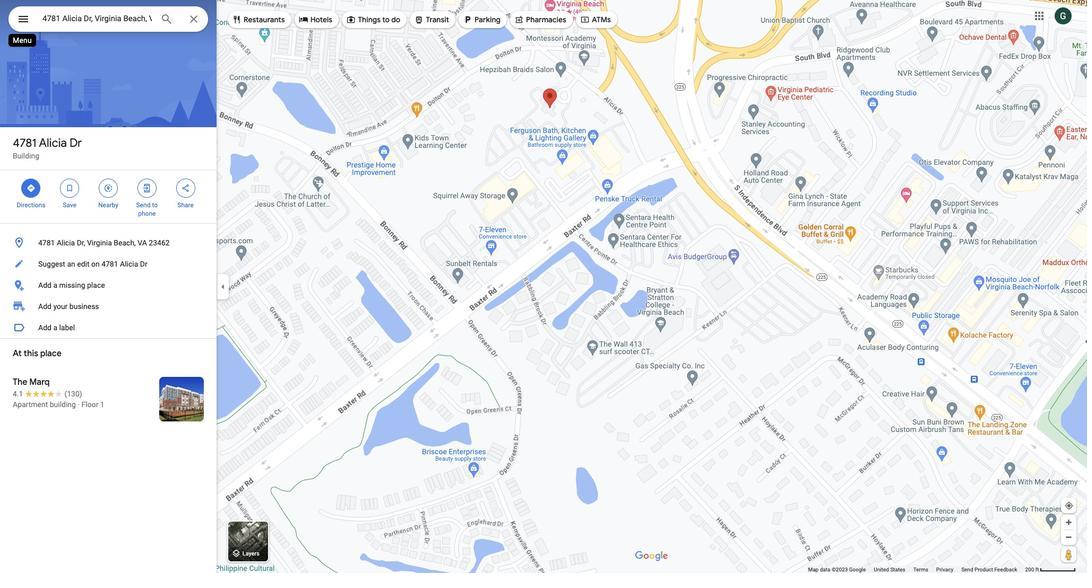 Task type: vqa. For each thing, say whether or not it's contained in the screenshot.


Task type: describe. For each thing, give the bounding box(es) containing it.
missing
[[59, 281, 85, 290]]

apartment building · floor 1
[[13, 401, 104, 409]]

apartment
[[13, 401, 48, 409]]

add for add a label
[[38, 324, 51, 332]]

map
[[808, 568, 819, 573]]

·
[[78, 401, 80, 409]]

200 ft button
[[1025, 568, 1076, 573]]

 restaurants
[[232, 14, 285, 25]]

the
[[13, 378, 27, 388]]

to inside  things to do
[[382, 15, 390, 24]]


[[580, 14, 590, 25]]

show your location image
[[1065, 502, 1074, 511]]

 atms
[[580, 14, 611, 25]]


[[514, 14, 524, 25]]

building
[[50, 401, 76, 409]]

save
[[63, 202, 76, 209]]

show street view coverage image
[[1061, 547, 1077, 563]]

an
[[67, 260, 75, 269]]

terms button
[[914, 567, 929, 574]]

send for send product feedback
[[962, 568, 974, 573]]

send product feedback
[[962, 568, 1018, 573]]


[[346, 14, 356, 25]]

parking
[[475, 15, 501, 24]]

at this place
[[13, 349, 62, 359]]

building
[[13, 152, 39, 160]]

business
[[69, 303, 99, 311]]

pharmacies
[[526, 15, 566, 24]]

add your business
[[38, 303, 99, 311]]

google
[[849, 568, 866, 573]]

map data ©2023 google
[[808, 568, 866, 573]]

 pharmacies
[[514, 14, 566, 25]]

send product feedback button
[[962, 567, 1018, 574]]

layers
[[243, 551, 260, 558]]

a for label
[[53, 324, 57, 332]]

add a label button
[[0, 318, 217, 339]]


[[232, 14, 242, 25]]

add your business link
[[0, 296, 217, 318]]

things
[[358, 15, 381, 24]]

dr,
[[77, 239, 85, 247]]

200 ft
[[1025, 568, 1039, 573]]

edit
[[77, 260, 89, 269]]

data
[[820, 568, 831, 573]]

share
[[177, 202, 194, 209]]


[[142, 183, 152, 194]]

 transit
[[414, 14, 449, 25]]

feedback
[[995, 568, 1018, 573]]

beach,
[[114, 239, 136, 247]]

none field inside the 4781 alicia dr, virginia beach, va 23462 field
[[42, 12, 152, 25]]

dr inside button
[[140, 260, 147, 269]]

united states button
[[874, 567, 906, 574]]

transit
[[426, 15, 449, 24]]

atms
[[592, 15, 611, 24]]

add a missing place button
[[0, 275, 217, 296]]

states
[[891, 568, 906, 573]]

directions
[[17, 202, 45, 209]]

4781 Alicia Dr, Virginia Beach, VA 23462 field
[[8, 6, 208, 32]]

4781 alicia dr, virginia beach, va 23462
[[38, 239, 170, 247]]


[[17, 12, 30, 27]]

alicia for dr,
[[57, 239, 75, 247]]

©2023
[[832, 568, 848, 573]]

zoom out image
[[1065, 534, 1073, 542]]

to inside send to phone
[[152, 202, 158, 209]]

suggest
[[38, 260, 65, 269]]

marq
[[29, 378, 50, 388]]

united
[[874, 568, 889, 573]]

1
[[100, 401, 104, 409]]

place inside 'button'
[[87, 281, 105, 290]]

 things to do
[[346, 14, 400, 25]]

at
[[13, 349, 22, 359]]

your
[[53, 303, 68, 311]]

a for missing
[[53, 281, 57, 290]]

product
[[975, 568, 993, 573]]


[[414, 14, 424, 25]]

hotels
[[310, 15, 332, 24]]



Task type: locate. For each thing, give the bounding box(es) containing it.
add inside 'button'
[[38, 281, 51, 290]]

zoom in image
[[1065, 519, 1073, 527]]

alicia down beach,
[[120, 260, 138, 269]]

send
[[136, 202, 150, 209], [962, 568, 974, 573]]

2 vertical spatial 4781
[[101, 260, 118, 269]]

0 vertical spatial 4781
[[13, 136, 36, 151]]

a
[[53, 281, 57, 290], [53, 324, 57, 332]]

privacy button
[[937, 567, 954, 574]]

to up phone
[[152, 202, 158, 209]]

0 horizontal spatial 4781
[[13, 136, 36, 151]]

 parking
[[463, 14, 501, 25]]

a left label
[[53, 324, 57, 332]]

alicia for dr
[[39, 136, 67, 151]]

None field
[[42, 12, 152, 25]]

1 vertical spatial a
[[53, 324, 57, 332]]

0 vertical spatial dr
[[70, 136, 82, 151]]

suggest an edit on 4781 alicia dr button
[[0, 254, 217, 275]]

alicia left dr,
[[57, 239, 75, 247]]

4781 inside 'button'
[[38, 239, 55, 247]]

ft
[[1036, 568, 1039, 573]]

4781 up suggest
[[38, 239, 55, 247]]

4781 up building
[[13, 136, 36, 151]]

0 vertical spatial add
[[38, 281, 51, 290]]

restaurants
[[244, 15, 285, 24]]

dr down 'va'
[[140, 260, 147, 269]]

a inside button
[[53, 324, 57, 332]]

4781 for dr,
[[38, 239, 55, 247]]

do
[[391, 15, 400, 24]]

dr inside 4781 alicia dr building
[[70, 136, 82, 151]]

0 vertical spatial to
[[382, 15, 390, 24]]

add
[[38, 281, 51, 290], [38, 303, 51, 311], [38, 324, 51, 332]]

add for add a missing place
[[38, 281, 51, 290]]

to
[[382, 15, 390, 24], [152, 202, 158, 209]]

1 vertical spatial dr
[[140, 260, 147, 269]]

dr up  on the top of the page
[[70, 136, 82, 151]]

privacy
[[937, 568, 954, 573]]

0 vertical spatial alicia
[[39, 136, 67, 151]]

1 vertical spatial place
[[40, 349, 62, 359]]


[[463, 14, 473, 25]]

(130)
[[64, 390, 82, 399]]

0 horizontal spatial to
[[152, 202, 158, 209]]

place right this
[[40, 349, 62, 359]]

nearby
[[98, 202, 118, 209]]

footer inside "google maps" "element"
[[808, 567, 1025, 574]]

 button
[[8, 6, 38, 34]]

place down on
[[87, 281, 105, 290]]

send inside button
[[962, 568, 974, 573]]

phone
[[138, 210, 156, 218]]

2 vertical spatial alicia
[[120, 260, 138, 269]]

to left do
[[382, 15, 390, 24]]

0 horizontal spatial send
[[136, 202, 150, 209]]

4781 alicia dr building
[[13, 136, 82, 160]]

23462
[[149, 239, 170, 247]]

0 vertical spatial send
[[136, 202, 150, 209]]

1 a from the top
[[53, 281, 57, 290]]

1 horizontal spatial place
[[87, 281, 105, 290]]

 hotels
[[299, 14, 332, 25]]

2 add from the top
[[38, 303, 51, 311]]

send left product
[[962, 568, 974, 573]]


[[26, 183, 36, 194]]

on
[[91, 260, 100, 269]]

0 horizontal spatial place
[[40, 349, 62, 359]]

0 horizontal spatial dr
[[70, 136, 82, 151]]

4781 inside 4781 alicia dr building
[[13, 136, 36, 151]]

virginia
[[87, 239, 112, 247]]

suggest an edit on 4781 alicia dr
[[38, 260, 147, 269]]

1 vertical spatial alicia
[[57, 239, 75, 247]]

send up phone
[[136, 202, 150, 209]]

alicia inside 4781 alicia dr building
[[39, 136, 67, 151]]

0 vertical spatial a
[[53, 281, 57, 290]]

4781 for dr
[[13, 136, 36, 151]]

 search field
[[8, 6, 208, 34]]

alicia inside 'button'
[[57, 239, 75, 247]]

add left your
[[38, 303, 51, 311]]

a inside 'button'
[[53, 281, 57, 290]]

place
[[87, 281, 105, 290], [40, 349, 62, 359]]

alicia up building
[[39, 136, 67, 151]]

4781 alicia dr, virginia beach, va 23462 button
[[0, 233, 217, 254]]

this
[[24, 349, 38, 359]]

add a label
[[38, 324, 75, 332]]

add down suggest
[[38, 281, 51, 290]]


[[65, 183, 74, 194]]

1 horizontal spatial to
[[382, 15, 390, 24]]

4781 alicia dr main content
[[0, 0, 217, 574]]

add for add your business
[[38, 303, 51, 311]]

footer
[[808, 567, 1025, 574]]

united states
[[874, 568, 906, 573]]

add a missing place
[[38, 281, 105, 290]]

send to phone
[[136, 202, 158, 218]]

va
[[138, 239, 147, 247]]

dr
[[70, 136, 82, 151], [140, 260, 147, 269]]

terms
[[914, 568, 929, 573]]


[[299, 14, 308, 25]]

google maps element
[[0, 0, 1087, 574]]

4781 inside button
[[101, 260, 118, 269]]

1 vertical spatial 4781
[[38, 239, 55, 247]]

alicia
[[39, 136, 67, 151], [57, 239, 75, 247], [120, 260, 138, 269]]

2 a from the top
[[53, 324, 57, 332]]

a left missing
[[53, 281, 57, 290]]

send inside send to phone
[[136, 202, 150, 209]]


[[104, 183, 113, 194]]

1 vertical spatial to
[[152, 202, 158, 209]]

4781 right on
[[101, 260, 118, 269]]

label
[[59, 324, 75, 332]]

1 horizontal spatial dr
[[140, 260, 147, 269]]

1 vertical spatial add
[[38, 303, 51, 311]]

4.1 stars 130 reviews image
[[13, 389, 82, 400]]

floor
[[82, 401, 98, 409]]

200
[[1025, 568, 1034, 573]]

1 vertical spatial send
[[962, 568, 974, 573]]

collapse side panel image
[[217, 281, 229, 293]]

1 horizontal spatial send
[[962, 568, 974, 573]]

4.1
[[13, 390, 23, 399]]


[[181, 183, 190, 194]]

actions for 4781 alicia dr region
[[0, 170, 217, 224]]

footer containing map data ©2023 google
[[808, 567, 1025, 574]]

add inside button
[[38, 324, 51, 332]]

4781
[[13, 136, 36, 151], [38, 239, 55, 247], [101, 260, 118, 269]]

google account: greg robinson  
(robinsongreg175@gmail.com) image
[[1055, 7, 1072, 24]]

send for send to phone
[[136, 202, 150, 209]]

1 add from the top
[[38, 281, 51, 290]]

add left label
[[38, 324, 51, 332]]

3 add from the top
[[38, 324, 51, 332]]

0 vertical spatial place
[[87, 281, 105, 290]]

the marq
[[13, 378, 50, 388]]

2 vertical spatial add
[[38, 324, 51, 332]]

alicia inside button
[[120, 260, 138, 269]]

2 horizontal spatial 4781
[[101, 260, 118, 269]]

1 horizontal spatial 4781
[[38, 239, 55, 247]]



